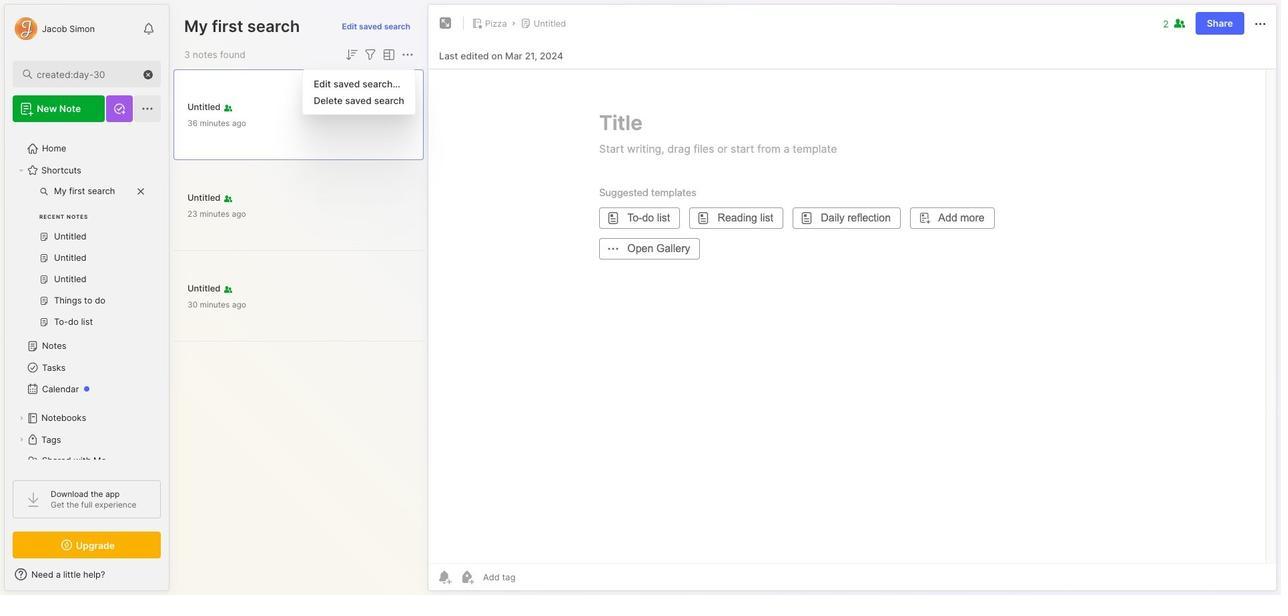 Task type: vqa. For each thing, say whether or not it's contained in the screenshot.
Tara
no



Task type: describe. For each thing, give the bounding box(es) containing it.
dropdown list menu
[[303, 75, 415, 109]]

Add filters field
[[362, 47, 378, 63]]

Note Editor text field
[[429, 69, 1277, 563]]

expand notebooks image
[[17, 415, 25, 423]]

Account field
[[13, 15, 95, 42]]

add a reminder image
[[437, 569, 453, 585]]

click to collapse image
[[169, 571, 179, 587]]

View options field
[[378, 47, 397, 63]]

expand tags image
[[17, 436, 25, 444]]

WHAT'S NEW field
[[5, 564, 169, 585]]

More options field
[[400, 47, 416, 63]]

more actions image
[[1253, 16, 1269, 32]]



Task type: locate. For each thing, give the bounding box(es) containing it.
add filters image
[[362, 47, 378, 63]]

none search field inside main element
[[37, 66, 149, 82]]

None search field
[[37, 66, 149, 82]]

Search text field
[[37, 68, 149, 81]]

tree inside main element
[[5, 130, 169, 501]]

note window element
[[428, 4, 1278, 595]]

expand note image
[[438, 15, 454, 31]]

main element
[[0, 0, 174, 595]]

Add tag field
[[482, 571, 583, 583]]

Sort options field
[[344, 47, 360, 63]]

More actions field
[[1253, 15, 1269, 32]]

add tag image
[[459, 569, 475, 585]]

tree
[[5, 130, 169, 501]]

group inside tree
[[13, 181, 153, 341]]

group
[[13, 181, 153, 341]]



